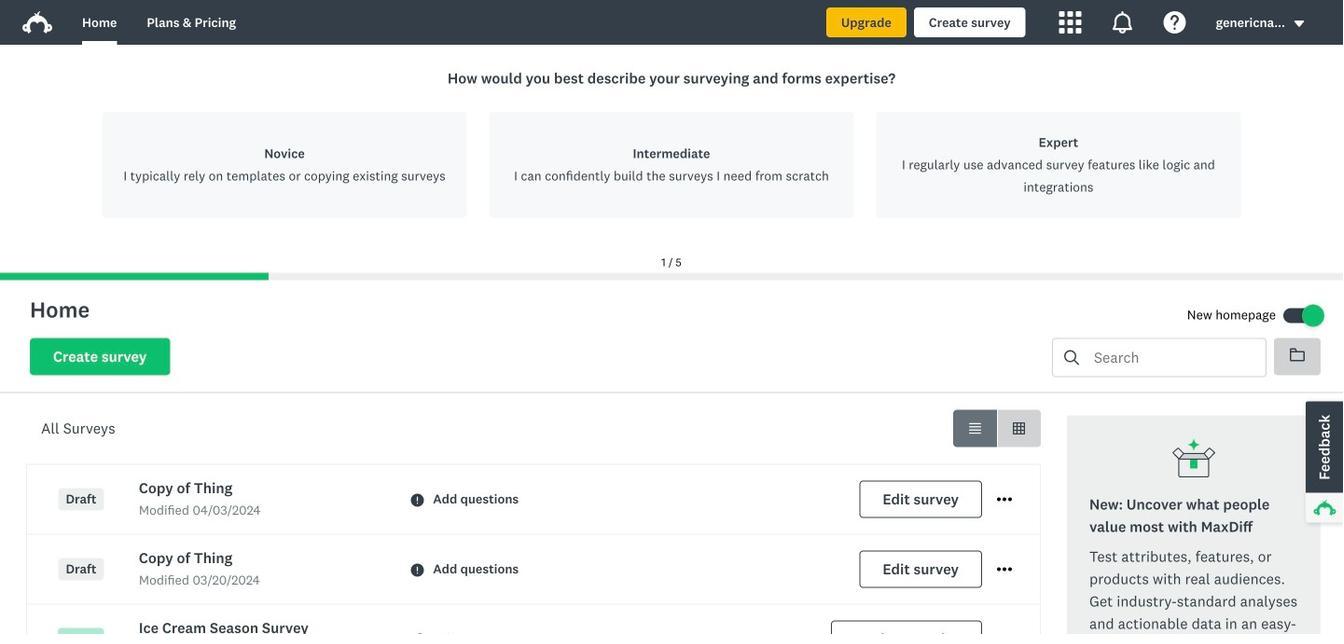 Task type: describe. For each thing, give the bounding box(es) containing it.
Search text field
[[1079, 339, 1266, 376]]

folders image
[[1290, 348, 1305, 361]]

2 brand logo image from the top
[[22, 11, 52, 34]]

3 open menu image from the top
[[997, 562, 1012, 577]]

notification center icon image
[[1112, 11, 1134, 34]]

1 brand logo image from the top
[[22, 7, 52, 37]]



Task type: locate. For each thing, give the bounding box(es) containing it.
1 open menu image from the top
[[997, 492, 1012, 507]]

open menu image
[[997, 492, 1012, 507], [997, 498, 1012, 502], [997, 562, 1012, 577], [997, 568, 1012, 572]]

2 warning image from the top
[[411, 564, 424, 577]]

warning image
[[411, 494, 424, 507], [411, 564, 424, 577]]

1 warning image from the top
[[411, 494, 424, 507]]

2 open menu image from the top
[[997, 498, 1012, 502]]

folders image
[[1290, 347, 1305, 362]]

search image
[[1064, 350, 1079, 365]]

brand logo image
[[22, 7, 52, 37], [22, 11, 52, 34]]

products icon image
[[1059, 11, 1082, 34], [1059, 11, 1082, 34]]

search image
[[1064, 350, 1079, 365]]

help icon image
[[1164, 11, 1186, 34]]

0 vertical spatial warning image
[[411, 494, 424, 507]]

dropdown arrow icon image
[[1293, 17, 1306, 30], [1294, 20, 1304, 27]]

max diff icon image
[[1172, 438, 1216, 483]]

group
[[953, 410, 1041, 447]]

4 open menu image from the top
[[997, 568, 1012, 572]]

1 vertical spatial warning image
[[411, 564, 424, 577]]

dialog
[[0, 45, 1343, 280]]



Task type: vqa. For each thing, say whether or not it's contained in the screenshot.
Clone image
no



